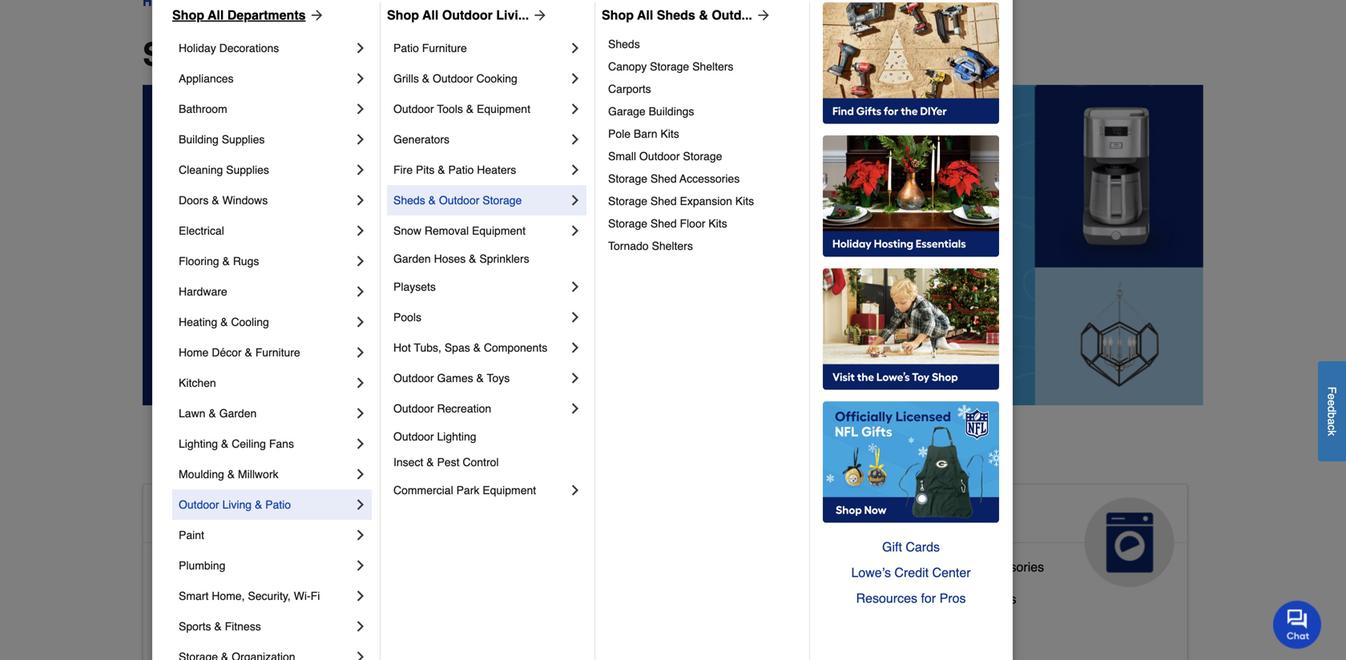 Task type: locate. For each thing, give the bounding box(es) containing it.
accessories
[[680, 172, 740, 185], [976, 560, 1044, 575]]

accessible up smart
[[156, 560, 218, 575]]

resources
[[856, 591, 918, 606]]

chevron right image for doors & windows
[[353, 192, 369, 208]]

garage buildings
[[608, 105, 694, 118]]

2 vertical spatial equipment
[[483, 484, 536, 497]]

chevron right image
[[353, 40, 369, 56], [567, 40, 583, 56], [353, 71, 369, 87], [567, 71, 583, 87], [567, 131, 583, 147], [567, 162, 583, 178], [353, 192, 369, 208], [353, 223, 369, 239], [567, 340, 583, 356], [567, 370, 583, 386], [353, 375, 369, 391], [567, 401, 583, 417], [353, 406, 369, 422], [353, 466, 369, 482], [353, 527, 369, 543], [353, 558, 369, 574], [353, 588, 369, 604], [353, 649, 369, 660]]

& right pits
[[438, 163, 445, 176]]

building supplies
[[179, 133, 265, 146]]

&
[[699, 8, 708, 22], [422, 72, 430, 85], [466, 103, 474, 115], [438, 163, 445, 176], [212, 194, 219, 207], [428, 194, 436, 207], [469, 252, 476, 265], [222, 255, 230, 268], [220, 316, 228, 329], [473, 341, 481, 354], [245, 346, 252, 359], [476, 372, 484, 385], [209, 407, 216, 420], [221, 438, 229, 450], [427, 456, 434, 469], [227, 468, 235, 481], [255, 498, 262, 511], [594, 504, 611, 530], [964, 560, 972, 575], [929, 592, 937, 607], [623, 617, 632, 632], [214, 620, 222, 633], [255, 624, 263, 639]]

home décor & furniture
[[179, 346, 300, 359]]

garden up playsets
[[393, 252, 431, 265]]

appliance
[[870, 560, 927, 575]]

1 horizontal spatial appliances
[[870, 504, 990, 530]]

2 vertical spatial supplies
[[570, 585, 620, 600]]

appliance parts & accessories link
[[870, 556, 1044, 588]]

shop inside shop all departments link
[[172, 8, 204, 22]]

supplies for livestock supplies
[[570, 585, 620, 600]]

accessible for accessible home
[[156, 504, 274, 530]]

chevron right image for fire pits & patio heaters
[[567, 162, 583, 178]]

arrow right image
[[529, 7, 548, 23], [752, 7, 772, 23]]

shop for shop all departments
[[172, 8, 204, 22]]

arrow right image inside "shop all sheds & outd..." link
[[752, 7, 772, 23]]

0 horizontal spatial patio
[[265, 498, 291, 511]]

kits right floor
[[709, 217, 727, 230]]

e up d
[[1326, 394, 1339, 400]]

accessories inside the appliance parts & accessories link
[[976, 560, 1044, 575]]

0 vertical spatial furniture
[[422, 42, 467, 54]]

chevron right image for moulding & millwork
[[353, 466, 369, 482]]

0 vertical spatial shelters
[[692, 60, 734, 73]]

bathroom
[[179, 103, 227, 115], [221, 560, 277, 575]]

hardware link
[[179, 276, 353, 307]]

flooring & rugs link
[[179, 246, 353, 276]]

1 vertical spatial bathroom
[[221, 560, 277, 575]]

furniture down "heating & cooling" link
[[255, 346, 300, 359]]

outdoor games & toys
[[393, 372, 510, 385]]

accessible for accessible entry & home
[[156, 624, 218, 639]]

1 vertical spatial departments
[[280, 36, 476, 73]]

all for departments
[[208, 8, 224, 22]]

bathroom up smart home, security, wi-fi
[[221, 560, 277, 575]]

supplies up windows
[[226, 163, 269, 176]]

2 horizontal spatial shop
[[602, 8, 634, 22]]

tubs,
[[414, 341, 442, 354]]

bathroom up building on the top of the page
[[179, 103, 227, 115]]

shelters down storage shed floor kits
[[652, 240, 693, 252]]

entry
[[221, 624, 251, 639]]

animal & pet care
[[513, 504, 652, 555]]

bathroom inside 'link'
[[179, 103, 227, 115]]

outdoor up "outdoor lighting"
[[393, 402, 434, 415]]

0 horizontal spatial appliances
[[179, 72, 234, 85]]

chat invite button image
[[1273, 600, 1322, 649]]

& left pros
[[929, 592, 937, 607]]

kitchen link
[[179, 368, 353, 398]]

outdoor down barn on the top
[[639, 150, 680, 163]]

0 vertical spatial pet
[[617, 504, 652, 530]]

& right tools
[[466, 103, 474, 115]]

accessible up sports
[[156, 592, 218, 607]]

supplies inside livestock supplies link
[[570, 585, 620, 600]]

accessories inside storage shed accessories link
[[680, 172, 740, 185]]

1 horizontal spatial pet
[[617, 504, 652, 530]]

heating
[[179, 316, 217, 329]]

0 vertical spatial sheds
[[657, 8, 695, 22]]

carports
[[608, 83, 651, 95]]

home
[[179, 346, 209, 359], [280, 504, 342, 530], [267, 624, 301, 639]]

& left rugs
[[222, 255, 230, 268]]

chevron right image for plumbing
[[353, 558, 369, 574]]

shop for shop all sheds & outd...
[[602, 8, 634, 22]]

2 accessible from the top
[[156, 560, 218, 575]]

& right 'living' on the bottom of page
[[255, 498, 262, 511]]

2 arrow right image from the left
[[752, 7, 772, 23]]

& left pest
[[427, 456, 434, 469]]

1 vertical spatial appliances
[[870, 504, 990, 530]]

1 horizontal spatial accessories
[[976, 560, 1044, 575]]

moulding & millwork link
[[179, 459, 353, 490]]

equipment down cooking
[[477, 103, 530, 115]]

accessories up the "chillers"
[[976, 560, 1044, 575]]

arrow right image for shop all sheds & outd...
[[752, 7, 772, 23]]

smart home, security, wi-fi link
[[179, 581, 353, 611]]

departments up holiday decorations link
[[227, 8, 306, 22]]

snow removal equipment
[[393, 224, 526, 237]]

patio for fire pits & patio heaters
[[448, 163, 474, 176]]

& right entry
[[255, 624, 263, 639]]

flooring
[[179, 255, 219, 268]]

k
[[1326, 430, 1339, 436]]

home up kitchen
[[179, 346, 209, 359]]

grills & outdoor cooking link
[[393, 63, 567, 94]]

0 vertical spatial equipment
[[477, 103, 530, 115]]

0 horizontal spatial pet
[[513, 617, 533, 632]]

sheds up sheds link
[[657, 8, 695, 22]]

departments down arrow right icon
[[280, 36, 476, 73]]

1 horizontal spatial arrow right image
[[752, 7, 772, 23]]

e up b
[[1326, 400, 1339, 406]]

livestock supplies link
[[513, 582, 620, 614]]

1 vertical spatial accessories
[[976, 560, 1044, 575]]

2 horizontal spatial kits
[[736, 195, 754, 208]]

shop inside shop all outdoor livi... link
[[387, 8, 419, 22]]

patio furniture
[[393, 42, 467, 54]]

3 shop from the left
[[602, 8, 634, 22]]

accessible down smart
[[156, 624, 218, 639]]

2 vertical spatial patio
[[265, 498, 291, 511]]

shop inside "shop all sheds & outd..." link
[[602, 8, 634, 22]]

holiday hosting essentials. image
[[823, 135, 999, 257]]

pest
[[437, 456, 460, 469]]

equipment up sprinklers
[[472, 224, 526, 237]]

1 shed from the top
[[651, 172, 677, 185]]

chevron right image
[[353, 101, 369, 117], [567, 101, 583, 117], [353, 131, 369, 147], [353, 162, 369, 178], [567, 192, 583, 208], [567, 223, 583, 239], [353, 253, 369, 269], [567, 279, 583, 295], [353, 284, 369, 300], [567, 309, 583, 325], [353, 314, 369, 330], [353, 345, 369, 361], [353, 436, 369, 452], [567, 482, 583, 498], [353, 497, 369, 513], [353, 619, 369, 635]]

2 shop from the left
[[387, 8, 419, 22]]

sheds link
[[608, 33, 798, 55]]

sprinklers
[[480, 252, 529, 265]]

floor
[[680, 217, 706, 230]]

chevron right image for pools
[[567, 309, 583, 325]]

hot tubs, spas & components link
[[393, 333, 567, 363]]

chevron right image for appliances
[[353, 71, 369, 87]]

& inside animal & pet care
[[594, 504, 611, 530]]

storage
[[650, 60, 689, 73], [683, 150, 722, 163], [608, 172, 648, 185], [483, 194, 522, 207], [608, 195, 648, 208], [608, 217, 648, 230]]

equipment down insect & pest control link
[[483, 484, 536, 497]]

0 horizontal spatial kits
[[661, 127, 679, 140]]

accessories up expansion
[[680, 172, 740, 185]]

furniture up grills & outdoor cooking
[[422, 42, 467, 54]]

appliances link up the "chillers"
[[858, 485, 1187, 587]]

3 accessible from the top
[[156, 592, 218, 607]]

3 shed from the top
[[651, 217, 677, 230]]

heating & cooling link
[[179, 307, 353, 337]]

all up canopy in the top of the page
[[637, 8, 653, 22]]

garden up the lighting & ceiling fans
[[219, 407, 257, 420]]

care
[[513, 530, 563, 555]]

1 horizontal spatial kits
[[709, 217, 727, 230]]

0 vertical spatial accessories
[[680, 172, 740, 185]]

patio up the grills
[[393, 42, 419, 54]]

removal
[[425, 224, 469, 237]]

outdoor up snow removal equipment at top left
[[439, 194, 480, 207]]

pet beds, houses, & furniture link
[[513, 614, 687, 646]]

1 horizontal spatial appliances link
[[858, 485, 1187, 587]]

shed down small outdoor storage
[[651, 172, 677, 185]]

lighting & ceiling fans
[[179, 438, 294, 450]]

cards
[[906, 540, 940, 555]]

supplies up cleaning supplies
[[222, 133, 265, 146]]

storage inside 'link'
[[650, 60, 689, 73]]

0 vertical spatial appliances
[[179, 72, 234, 85]]

1 vertical spatial garden
[[219, 407, 257, 420]]

shed
[[651, 172, 677, 185], [651, 195, 677, 208], [651, 217, 677, 230]]

kits right expansion
[[736, 195, 754, 208]]

hoses
[[434, 252, 466, 265]]

chevron right image for grills & outdoor cooking
[[567, 71, 583, 87]]

1 accessible from the top
[[156, 504, 274, 530]]

shed up storage shed floor kits
[[651, 195, 677, 208]]

lighting up pest
[[437, 430, 476, 443]]

0 vertical spatial supplies
[[222, 133, 265, 146]]

1 horizontal spatial patio
[[393, 42, 419, 54]]

outdoor tools & equipment
[[393, 103, 530, 115]]

1 shop from the left
[[172, 8, 204, 22]]

sheds up snow on the left top
[[393, 194, 425, 207]]

kits down buildings
[[661, 127, 679, 140]]

all for outdoor
[[422, 8, 439, 22]]

0 horizontal spatial shop
[[172, 8, 204, 22]]

pole barn kits
[[608, 127, 679, 140]]

arrow right image inside shop all outdoor livi... link
[[529, 7, 548, 23]]

animal
[[513, 504, 588, 530]]

sheds up canopy in the top of the page
[[608, 38, 640, 50]]

2 vertical spatial furniture
[[635, 617, 687, 632]]

appliances link down the decorations
[[179, 63, 353, 94]]

patio up sheds & outdoor storage
[[448, 163, 474, 176]]

outdoor
[[442, 8, 493, 22], [433, 72, 473, 85], [393, 103, 434, 115], [639, 150, 680, 163], [439, 194, 480, 207], [393, 372, 434, 385], [393, 402, 434, 415], [393, 430, 434, 443], [179, 498, 219, 511]]

& right "décor"
[[245, 346, 252, 359]]

2 horizontal spatial sheds
[[657, 8, 695, 22]]

1 vertical spatial shed
[[651, 195, 677, 208]]

all up the patio furniture
[[422, 8, 439, 22]]

find gifts for the diyer. image
[[823, 2, 999, 124]]

0 vertical spatial appliances link
[[179, 63, 353, 94]]

1 vertical spatial sheds
[[608, 38, 640, 50]]

1 horizontal spatial garden
[[393, 252, 431, 265]]

moulding
[[179, 468, 224, 481]]

supplies inside cleaning supplies link
[[226, 163, 269, 176]]

2 shed from the top
[[651, 195, 677, 208]]

1 vertical spatial patio
[[448, 163, 474, 176]]

shop up "holiday"
[[172, 8, 204, 22]]

0 vertical spatial departments
[[227, 8, 306, 22]]

shop up canopy in the top of the page
[[602, 8, 634, 22]]

appliances up 'cards'
[[870, 504, 990, 530]]

supplies up houses,
[[570, 585, 620, 600]]

shop all departments link
[[172, 6, 325, 25]]

pet beds, houses, & furniture
[[513, 617, 687, 632]]

lighting up moulding
[[179, 438, 218, 450]]

storage shed expansion kits
[[608, 195, 754, 208]]

wi-
[[294, 590, 311, 603]]

storage shed accessories link
[[608, 167, 798, 190]]

1 horizontal spatial furniture
[[422, 42, 467, 54]]

lawn & garden link
[[179, 398, 353, 429]]

1 vertical spatial supplies
[[226, 163, 269, 176]]

1 horizontal spatial sheds
[[608, 38, 640, 50]]

snow removal equipment link
[[393, 216, 567, 246]]

1 vertical spatial equipment
[[472, 224, 526, 237]]

chevron right image for home décor & furniture
[[353, 345, 369, 361]]

1 arrow right image from the left
[[529, 7, 548, 23]]

beverage
[[870, 592, 925, 607]]

shop
[[143, 36, 223, 73]]

2 vertical spatial kits
[[709, 217, 727, 230]]

beds,
[[536, 617, 569, 632]]

generators
[[393, 133, 450, 146]]

all for sheds
[[637, 8, 653, 22]]

appliances
[[179, 72, 234, 85], [870, 504, 990, 530]]

accessible down moulding
[[156, 504, 274, 530]]

home down 'security,'
[[267, 624, 301, 639]]

garage
[[608, 105, 646, 118]]

cleaning supplies
[[179, 163, 269, 176]]

& left ceiling
[[221, 438, 229, 450]]

4 accessible from the top
[[156, 624, 218, 639]]

patio up the paint link
[[265, 498, 291, 511]]

patio furniture link
[[393, 33, 567, 63]]

0 horizontal spatial arrow right image
[[529, 7, 548, 23]]

sheds for sheds
[[608, 38, 640, 50]]

outdoor up patio furniture link
[[442, 8, 493, 22]]

resources for pros
[[856, 591, 966, 606]]

furniture right houses,
[[635, 617, 687, 632]]

games
[[437, 372, 473, 385]]

arrow right image up sheds link
[[752, 7, 772, 23]]

2 horizontal spatial patio
[[448, 163, 474, 176]]

& right animal
[[594, 504, 611, 530]]

shelters
[[692, 60, 734, 73], [652, 240, 693, 252]]

chevron right image for patio furniture
[[567, 40, 583, 56]]

sheds inside sheds link
[[608, 38, 640, 50]]

0 horizontal spatial furniture
[[255, 346, 300, 359]]

home,
[[212, 590, 245, 603]]

fire pits & patio heaters
[[393, 163, 516, 176]]

smart
[[179, 590, 209, 603]]

appliances down "holiday"
[[179, 72, 234, 85]]

tornado shelters
[[608, 240, 693, 252]]

insect
[[393, 456, 423, 469]]

holiday decorations
[[179, 42, 279, 54]]

arrow right image up patio furniture link
[[529, 7, 548, 23]]

components
[[484, 341, 548, 354]]

all up holiday decorations
[[208, 8, 224, 22]]

2 e from the top
[[1326, 400, 1339, 406]]

sheds inside sheds & outdoor storage link
[[393, 194, 425, 207]]

0 horizontal spatial accessories
[[680, 172, 740, 185]]

credit
[[895, 565, 929, 580]]

0 horizontal spatial sheds
[[393, 194, 425, 207]]

supplies inside building supplies link
[[222, 133, 265, 146]]

appliance parts & accessories
[[870, 560, 1044, 575]]

2 vertical spatial shed
[[651, 217, 677, 230]]

0 horizontal spatial appliances link
[[179, 63, 353, 94]]

1 horizontal spatial shop
[[387, 8, 419, 22]]

outdoor down the grills
[[393, 103, 434, 115]]

shed up tornado shelters
[[651, 217, 677, 230]]

carports link
[[608, 78, 798, 100]]

2 vertical spatial sheds
[[393, 194, 425, 207]]

0 vertical spatial shed
[[651, 172, 677, 185]]

1 vertical spatial kits
[[736, 195, 754, 208]]

shop up the patio furniture
[[387, 8, 419, 22]]

equipment
[[477, 103, 530, 115], [472, 224, 526, 237], [483, 484, 536, 497]]

home down moulding & millwork link
[[280, 504, 342, 530]]

shelters down sheds link
[[692, 60, 734, 73]]

control
[[463, 456, 499, 469]]

& right hoses in the left top of the page
[[469, 252, 476, 265]]

chevron right image for smart home, security, wi-fi
[[353, 588, 369, 604]]

outdoor lighting link
[[393, 424, 583, 450]]

1 vertical spatial home
[[280, 504, 342, 530]]

0 vertical spatial bathroom
[[179, 103, 227, 115]]

1 horizontal spatial lighting
[[437, 430, 476, 443]]



Task type: describe. For each thing, give the bounding box(es) containing it.
garage buildings link
[[608, 100, 798, 123]]

lowe's credit center link
[[823, 560, 999, 586]]

chevron right image for outdoor recreation
[[567, 401, 583, 417]]

chevron right image for bathroom
[[353, 101, 369, 117]]

2 vertical spatial home
[[267, 624, 301, 639]]

shed for floor
[[651, 217, 677, 230]]

chevron right image for building supplies
[[353, 131, 369, 147]]

chevron right image for outdoor living & patio
[[353, 497, 369, 513]]

outdoor recreation link
[[393, 393, 567, 424]]

chevron right image for snow removal equipment
[[567, 223, 583, 239]]

chevron right image for playsets
[[567, 279, 583, 295]]

plumbing
[[179, 559, 225, 572]]

pools
[[393, 311, 422, 324]]

outdoor games & toys link
[[393, 363, 567, 393]]

chevron right image for outdoor games & toys
[[567, 370, 583, 386]]

chevron right image for flooring & rugs
[[353, 253, 369, 269]]

livestock supplies
[[513, 585, 620, 600]]

pools link
[[393, 302, 567, 333]]

sheds for sheds & outdoor storage
[[393, 194, 425, 207]]

décor
[[212, 346, 242, 359]]

shop all outdoor livi...
[[387, 8, 529, 22]]

& down accessible bedroom link
[[214, 620, 222, 633]]

for
[[921, 591, 936, 606]]

sheds & outdoor storage
[[393, 194, 522, 207]]

chevron right image for kitchen
[[353, 375, 369, 391]]

fitness
[[225, 620, 261, 633]]

buildings
[[649, 105, 694, 118]]

pole barn kits link
[[608, 123, 798, 145]]

2 horizontal spatial furniture
[[635, 617, 687, 632]]

moulding & millwork
[[179, 468, 278, 481]]

chevron right image for hot tubs, spas & components
[[567, 340, 583, 356]]

accessible home image
[[371, 498, 460, 587]]

0 vertical spatial patio
[[393, 42, 419, 54]]

beverage & wine chillers
[[870, 592, 1017, 607]]

kitchen
[[179, 377, 216, 389]]

accessible bedroom link
[[156, 588, 273, 620]]

security,
[[248, 590, 291, 603]]

outdoor up tools
[[433, 72, 473, 85]]

accessible home
[[156, 504, 342, 530]]

accessible entry & home link
[[156, 620, 301, 652]]

pole
[[608, 127, 631, 140]]

playsets
[[393, 280, 436, 293]]

fans
[[269, 438, 294, 450]]

outdoor lighting
[[393, 430, 476, 443]]

ceiling
[[232, 438, 266, 450]]

flooring & rugs
[[179, 255, 259, 268]]

shed for expansion
[[651, 195, 677, 208]]

accessible home link
[[143, 485, 473, 587]]

outdoor down hot
[[393, 372, 434, 385]]

& left outd...
[[699, 8, 708, 22]]

1 vertical spatial shelters
[[652, 240, 693, 252]]

pet inside animal & pet care
[[617, 504, 652, 530]]

arrow right image
[[306, 7, 325, 23]]

hot tubs, spas & components
[[393, 341, 548, 354]]

0 vertical spatial home
[[179, 346, 209, 359]]

& left millwork
[[227, 468, 235, 481]]

accessible bathroom
[[156, 560, 277, 575]]

& right doors
[[212, 194, 219, 207]]

chevron right image for paint
[[353, 527, 369, 543]]

commercial
[[393, 484, 453, 497]]

outdoor down moulding
[[179, 498, 219, 511]]

insect & pest control link
[[393, 450, 583, 475]]

building supplies link
[[179, 124, 353, 155]]

lowe's credit center
[[851, 565, 971, 580]]

animal & pet care link
[[501, 485, 830, 587]]

accessible for accessible bedroom
[[156, 592, 218, 607]]

heaters
[[477, 163, 516, 176]]

outdoor up "insect"
[[393, 430, 434, 443]]

d
[[1326, 406, 1339, 412]]

lowe's
[[851, 565, 891, 580]]

0 horizontal spatial lighting
[[179, 438, 218, 450]]

all down shop all departments link
[[231, 36, 271, 73]]

0 vertical spatial kits
[[661, 127, 679, 140]]

houses,
[[573, 617, 620, 632]]

holiday
[[179, 42, 216, 54]]

& right spas
[[473, 341, 481, 354]]

windows
[[222, 194, 268, 207]]

& right the grills
[[422, 72, 430, 85]]

holiday decorations link
[[179, 33, 353, 63]]

& down pits
[[428, 194, 436, 207]]

1 vertical spatial furniture
[[255, 346, 300, 359]]

0 vertical spatial garden
[[393, 252, 431, 265]]

cleaning supplies link
[[179, 155, 353, 185]]

doors & windows link
[[179, 185, 353, 216]]

outdoor recreation
[[393, 402, 491, 415]]

chevron right image for commercial park equipment
[[567, 482, 583, 498]]

& right lawn
[[209, 407, 216, 420]]

kits for expansion
[[736, 195, 754, 208]]

sheds & outdoor storage link
[[393, 185, 567, 216]]

snow
[[393, 224, 422, 237]]

1 e from the top
[[1326, 394, 1339, 400]]

accessible entry & home
[[156, 624, 301, 639]]

shed for accessories
[[651, 172, 677, 185]]

building
[[179, 133, 219, 146]]

supplies for cleaning supplies
[[226, 163, 269, 176]]

1 vertical spatial pet
[[513, 617, 533, 632]]

& left cooling on the left
[[220, 316, 228, 329]]

accessible bathroom link
[[156, 556, 277, 588]]

canopy storage shelters
[[608, 60, 734, 73]]

paint
[[179, 529, 204, 542]]

chevron right image for hardware
[[353, 284, 369, 300]]

appliances image
[[1085, 498, 1175, 587]]

patio for outdoor living & patio
[[265, 498, 291, 511]]

lawn
[[179, 407, 206, 420]]

officially licensed n f l gifts. shop now. image
[[823, 402, 999, 523]]

doors
[[179, 194, 209, 207]]

departments for shop all departments
[[227, 8, 306, 22]]

outdoor inside 'link'
[[393, 402, 434, 415]]

shop all sheds & outd...
[[602, 8, 752, 22]]

garden hoses & sprinklers link
[[393, 246, 583, 272]]

lighting & ceiling fans link
[[179, 429, 353, 459]]

grills & outdoor cooking
[[393, 72, 518, 85]]

bathroom link
[[179, 94, 353, 124]]

chevron right image for lawn & garden
[[353, 406, 369, 422]]

c
[[1326, 425, 1339, 430]]

hardware
[[179, 285, 227, 298]]

visit the lowe's toy shop. image
[[823, 268, 999, 390]]

equipment for removal
[[472, 224, 526, 237]]

& right parts
[[964, 560, 972, 575]]

shop all departments
[[143, 36, 476, 73]]

kits for floor
[[709, 217, 727, 230]]

& left toys
[[476, 372, 484, 385]]

chevron right image for electrical
[[353, 223, 369, 239]]

generators link
[[393, 124, 567, 155]]

& right houses,
[[623, 617, 632, 632]]

heating & cooling
[[179, 316, 269, 329]]

lawn & garden
[[179, 407, 257, 420]]

0 horizontal spatial garden
[[219, 407, 257, 420]]

commercial park equipment link
[[393, 475, 567, 506]]

parts
[[930, 560, 960, 575]]

recreation
[[437, 402, 491, 415]]

smart home, security, wi-fi
[[179, 590, 320, 603]]

shop for shop all outdoor livi...
[[387, 8, 419, 22]]

chevron right image for outdoor tools & equipment
[[567, 101, 583, 117]]

equipment for park
[[483, 484, 536, 497]]

sports
[[179, 620, 211, 633]]

sheds inside "shop all sheds & outd..." link
[[657, 8, 695, 22]]

chevron right image for heating & cooling
[[353, 314, 369, 330]]

fire
[[393, 163, 413, 176]]

outdoor tools & equipment link
[[393, 94, 567, 124]]

animal & pet care image
[[728, 498, 818, 587]]

shop all sheds & outd... link
[[602, 6, 772, 25]]

chevron right image for sheds & outdoor storage
[[567, 192, 583, 208]]

chevron right image for cleaning supplies
[[353, 162, 369, 178]]

supplies for building supplies
[[222, 133, 265, 146]]

decorations
[[219, 42, 279, 54]]

chevron right image for lighting & ceiling fans
[[353, 436, 369, 452]]

fire pits & patio heaters link
[[393, 155, 567, 185]]

arrow right image for shop all outdoor livi...
[[529, 7, 548, 23]]

enjoy savings year-round. no matter what you're shopping for, find what you need at a great price. image
[[143, 85, 1204, 405]]

shelters inside 'link'
[[692, 60, 734, 73]]

rugs
[[233, 255, 259, 268]]

1 vertical spatial appliances link
[[858, 485, 1187, 587]]

chevron right image for generators
[[567, 131, 583, 147]]

toys
[[487, 372, 510, 385]]

f e e d b a c k button
[[1318, 361, 1346, 461]]

home décor & furniture link
[[179, 337, 353, 368]]

chevron right image for sports & fitness
[[353, 619, 369, 635]]

commercial park equipment
[[393, 484, 536, 497]]

small outdoor storage link
[[608, 145, 798, 167]]

barn
[[634, 127, 658, 140]]

chevron right image for holiday decorations
[[353, 40, 369, 56]]

accessible for accessible bathroom
[[156, 560, 218, 575]]

departments for shop all departments
[[280, 36, 476, 73]]

gift cards link
[[823, 535, 999, 560]]



Task type: vqa. For each thing, say whether or not it's contained in the screenshot.
Home Décor & Furniture
yes



